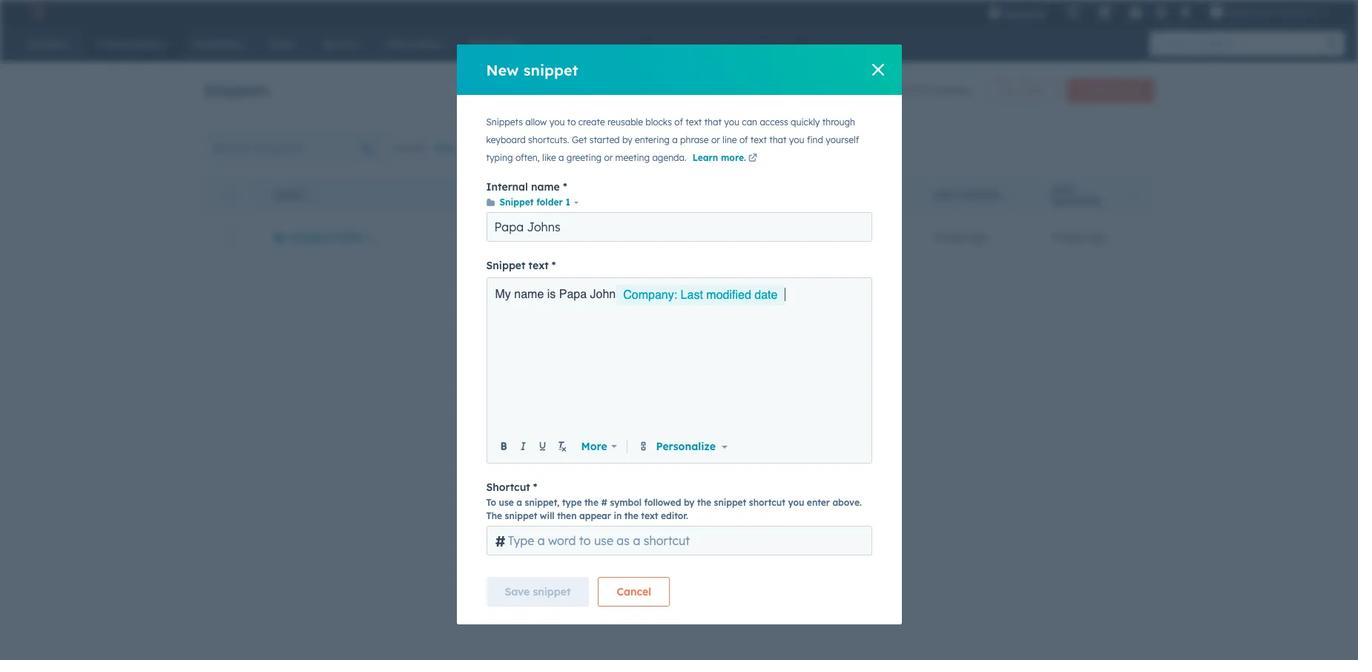 Task type: describe. For each thing, give the bounding box(es) containing it.
new folder button
[[988, 79, 1059, 102]]

date created button
[[917, 178, 1035, 210]]

snippet left the shortcut
[[714, 497, 747, 508]]

name for my
[[515, 288, 544, 301]]

help button
[[1124, 0, 1149, 24]]

apoptosis
[[1227, 6, 1273, 18]]

followed
[[645, 497, 682, 508]]

1 vertical spatial of
[[675, 117, 683, 128]]

date for date created
[[934, 190, 958, 201]]

snippets allow you to create reusable blocks of text that you can access quickly through keyboard shortcuts. get started by entering a phrase or line of text that you find yourself typing often, like a greeting or meeting agenda.
[[486, 117, 860, 163]]

create
[[579, 117, 605, 128]]

marketplaces image
[[1099, 7, 1112, 20]]

apoptosis studios 2 button
[[1202, 0, 1340, 24]]

entering
[[635, 134, 670, 145]]

notifications button
[[1174, 0, 1199, 24]]

allow
[[526, 117, 547, 128]]

snippet,
[[525, 497, 560, 508]]

save snippet button
[[486, 577, 590, 607]]

snippet folder 1 inside popup button
[[500, 197, 571, 208]]

snippet for create snippet
[[1111, 85, 1142, 96]]

5
[[924, 84, 930, 97]]

to
[[568, 117, 576, 128]]

can
[[742, 117, 758, 128]]

snippet for new snippet
[[524, 60, 579, 79]]

ascending sort. press to sort descending. element
[[306, 189, 311, 202]]

# inside shortcut to use a snippet, type the # symbol followed by the snippet shortcut you enter above. the snippet will then appear in the text editor.
[[602, 497, 608, 508]]

access
[[760, 117, 789, 128]]

internal
[[486, 180, 528, 194]]

get
[[572, 134, 587, 145]]

tara
[[816, 230, 837, 244]]

cancel button
[[598, 577, 670, 607]]

my
[[495, 288, 511, 301]]

settings link
[[1152, 4, 1171, 20]]

often,
[[516, 152, 540, 163]]

new for new snippet
[[486, 60, 519, 79]]

shortcut element
[[486, 526, 872, 556]]

more
[[581, 440, 608, 453]]

find
[[807, 134, 824, 145]]

yourself
[[826, 134, 860, 145]]

more.
[[721, 152, 747, 163]]

any
[[435, 141, 455, 154]]

you inside shortcut to use a snippet, type the # symbol followed by the snippet shortcut you enter above. the snippet will then appear in the text editor.
[[788, 497, 805, 508]]

create snippet
[[1080, 85, 1142, 96]]

0
[[902, 84, 908, 97]]

1 vertical spatial a
[[559, 152, 564, 163]]

snippet folder 1 button
[[486, 194, 579, 211]]

link opens in a new window image inside learn more. link
[[749, 154, 758, 163]]

date for date modified
[[1053, 184, 1076, 196]]

2 vertical spatial snippet
[[486, 259, 526, 272]]

1 vertical spatial or
[[604, 152, 613, 163]]

more button
[[572, 439, 627, 454]]

modified inside button
[[1053, 196, 1101, 207]]

company:
[[624, 289, 678, 302]]

cancel
[[617, 586, 652, 599]]

name
[[275, 190, 301, 201]]

last
[[681, 289, 703, 302]]

snippet down use
[[505, 511, 538, 522]]

papa
[[559, 288, 587, 301]]

text up phrase
[[686, 117, 702, 128]]

# inside shortcut element
[[495, 532, 506, 550]]

2 8 days ago from the left
[[1053, 230, 1108, 244]]

like
[[542, 152, 556, 163]]

2 horizontal spatial the
[[698, 497, 712, 508]]

typing
[[486, 152, 513, 163]]

create snippet button
[[1068, 79, 1154, 102]]

marketplaces button
[[1090, 0, 1121, 24]]

you left the can
[[725, 117, 740, 128]]

created inside button
[[960, 190, 1002, 201]]

press to sort. element for created
[[1006, 189, 1012, 202]]

agenda.
[[653, 152, 687, 163]]

search image
[[1328, 39, 1338, 49]]

my name is papa john company: last modified date
[[495, 288, 778, 302]]

1 8 from the left
[[934, 230, 940, 244]]

line
[[723, 134, 737, 145]]

will
[[540, 511, 555, 522]]

1 inside popup button
[[566, 197, 571, 208]]

notifications image
[[1180, 7, 1193, 20]]

personalize
[[656, 440, 716, 453]]

phrase
[[681, 134, 709, 145]]

of inside snippets banner
[[911, 84, 921, 97]]

1 vertical spatial snippet folder 1
[[290, 230, 373, 244]]

name button
[[257, 178, 798, 210]]

calling icon button
[[1062, 2, 1087, 22]]

snippet text
[[486, 259, 549, 272]]

settings image
[[1155, 6, 1168, 20]]

in
[[614, 511, 622, 522]]

upgrade
[[1005, 7, 1047, 19]]

name for internal
[[531, 180, 560, 194]]

new folder
[[1000, 85, 1046, 96]]

tara schultz image
[[1211, 5, 1224, 19]]

hubspot link
[[18, 3, 56, 21]]

upgrade image
[[989, 7, 1002, 20]]

snippet for save snippet
[[533, 586, 571, 599]]

dialog containing new snippet
[[457, 45, 902, 625]]

personalize button
[[653, 438, 731, 455]]



Task type: locate. For each thing, give the bounding box(es) containing it.
dialog
[[457, 45, 902, 625]]

shortcut to use a snippet, type the # symbol followed by the snippet shortcut you enter above. the snippet will then appear in the text editor.
[[486, 481, 862, 522]]

name left is
[[515, 288, 544, 301]]

1 horizontal spatial 1
[[566, 197, 571, 208]]

by down reusable
[[623, 134, 633, 145]]

save snippet
[[505, 586, 571, 599]]

save
[[505, 586, 530, 599]]

1
[[566, 197, 571, 208], [367, 230, 373, 244]]

or down started
[[604, 152, 613, 163]]

date created
[[934, 190, 1002, 201]]

0 horizontal spatial press to sort. element
[[1006, 189, 1012, 202]]

or left line on the top
[[712, 134, 720, 145]]

0 horizontal spatial of
[[675, 117, 683, 128]]

appear
[[580, 511, 611, 522]]

snippets inside banner
[[204, 81, 269, 99]]

created
[[933, 84, 970, 97], [960, 190, 1002, 201]]

date
[[755, 289, 778, 302]]

2 ago from the left
[[1088, 230, 1108, 244]]

1 ago from the left
[[970, 230, 989, 244]]

editor.
[[661, 511, 689, 522]]

0 of 5 created
[[902, 84, 970, 97]]

new right 0 of 5 created
[[1000, 85, 1019, 96]]

# down the
[[495, 532, 506, 550]]

days down date modified on the top
[[1062, 230, 1085, 244]]

0 vertical spatial snippets
[[204, 81, 269, 99]]

1 horizontal spatial #
[[602, 497, 608, 508]]

1 vertical spatial new
[[1000, 85, 1019, 96]]

0 vertical spatial created
[[933, 84, 970, 97]]

2
[[1312, 6, 1317, 18]]

the
[[585, 497, 599, 508], [698, 497, 712, 508], [625, 511, 639, 522]]

1 horizontal spatial days
[[1062, 230, 1085, 244]]

0 horizontal spatial days
[[943, 230, 967, 244]]

press to sort. image
[[1130, 189, 1136, 200]]

1 vertical spatial modified
[[707, 289, 752, 302]]

8 days ago
[[934, 230, 989, 244], [1053, 230, 1108, 244]]

0 horizontal spatial folder
[[333, 230, 364, 244]]

1 horizontal spatial snippets
[[486, 117, 523, 128]]

shortcut
[[486, 481, 530, 494]]

0 vertical spatial 1
[[566, 197, 571, 208]]

snippet inside popup button
[[500, 197, 534, 208]]

0 vertical spatial snippet
[[500, 197, 534, 208]]

ago down date modified button
[[1088, 230, 1108, 244]]

ago
[[970, 230, 989, 244], [1088, 230, 1108, 244]]

created inside snippets banner
[[933, 84, 970, 97]]

1 horizontal spatial ago
[[1088, 230, 1108, 244]]

1 horizontal spatial 8 days ago
[[1053, 230, 1108, 244]]

snippets for snippets allow you to create reusable blocks of text that you can access quickly through keyboard shortcuts. get started by entering a phrase or line of text that you find yourself typing often, like a greeting or meeting agenda.
[[486, 117, 523, 128]]

menu containing apoptosis studios 2
[[978, 0, 1341, 24]]

owner:
[[394, 141, 428, 154]]

snippet down internal name
[[500, 197, 534, 208]]

studios
[[1275, 6, 1309, 18]]

of right line on the top
[[740, 134, 748, 145]]

0 vertical spatial new
[[486, 60, 519, 79]]

8 days ago down the date created
[[934, 230, 989, 244]]

days
[[943, 230, 967, 244], [1062, 230, 1085, 244]]

menu
[[978, 0, 1341, 24]]

the up appear
[[585, 497, 599, 508]]

Internal name text field
[[486, 212, 872, 242]]

0 horizontal spatial that
[[705, 117, 722, 128]]

0 horizontal spatial by
[[623, 134, 633, 145]]

Type a word to use as a shortcut text field
[[486, 526, 872, 556]]

folder inside button
[[1022, 85, 1046, 96]]

modified left press to sort. icon
[[1053, 196, 1101, 207]]

snippet right create
[[1111, 85, 1142, 96]]

0 horizontal spatial snippet folder 1
[[290, 230, 373, 244]]

snippet folder 1 button
[[275, 230, 373, 244]]

or
[[712, 134, 720, 145], [604, 152, 613, 163]]

None text field
[[495, 285, 864, 433]]

days down the date created
[[943, 230, 967, 244]]

by up editor.
[[684, 497, 695, 508]]

of right blocks
[[675, 117, 683, 128]]

folder
[[1022, 85, 1046, 96], [537, 197, 563, 208], [333, 230, 364, 244]]

schultz
[[840, 230, 874, 244]]

apoptosis studios 2
[[1227, 6, 1317, 18]]

keyboard
[[486, 134, 526, 145]]

0 horizontal spatial modified
[[707, 289, 752, 302]]

1 8 days ago from the left
[[934, 230, 989, 244]]

0 vertical spatial modified
[[1053, 196, 1101, 207]]

that down access
[[770, 134, 787, 145]]

blocks
[[646, 117, 672, 128]]

# up appear
[[602, 497, 608, 508]]

new inside button
[[1000, 85, 1019, 96]]

text down followed
[[641, 511, 659, 522]]

2 horizontal spatial a
[[673, 134, 678, 145]]

0 horizontal spatial #
[[495, 532, 506, 550]]

0 vertical spatial or
[[712, 134, 720, 145]]

press to sort. element inside date created button
[[1006, 189, 1012, 202]]

0 horizontal spatial 8
[[934, 230, 940, 244]]

snippet up my
[[486, 259, 526, 272]]

a up the agenda.
[[673, 134, 678, 145]]

1 vertical spatial 1
[[367, 230, 373, 244]]

1 horizontal spatial by
[[684, 497, 695, 508]]

snippet folder 1 down 'ascending sort. press to sort descending.' 'element'
[[290, 230, 373, 244]]

2 vertical spatial folder
[[333, 230, 364, 244]]

0 horizontal spatial ago
[[970, 230, 989, 244]]

Search search field
[[204, 133, 385, 163]]

modified inside my name is papa john company: last modified date
[[707, 289, 752, 302]]

1 horizontal spatial that
[[770, 134, 787, 145]]

snippets for snippets
[[204, 81, 269, 99]]

a right use
[[517, 497, 523, 508]]

meeting
[[616, 152, 650, 163]]

2 days from the left
[[1062, 230, 1085, 244]]

0 vertical spatial that
[[705, 117, 722, 128]]

new snippet
[[486, 60, 579, 79]]

0 vertical spatial by
[[623, 134, 633, 145]]

0 vertical spatial folder
[[1022, 85, 1046, 96]]

0 vertical spatial name
[[531, 180, 560, 194]]

1 press to sort. element from the left
[[1006, 189, 1012, 202]]

snippets banner
[[204, 74, 1154, 102]]

snippet folder 1 down internal name
[[500, 197, 571, 208]]

press to sort. element right the date created
[[1006, 189, 1012, 202]]

new inside dialog
[[486, 60, 519, 79]]

snippets inside snippets allow you to create reusable blocks of text that you can access quickly through keyboard shortcuts. get started by entering a phrase or line of text that you find yourself typing often, like a greeting or meeting agenda.
[[486, 117, 523, 128]]

1 horizontal spatial new
[[1000, 85, 1019, 96]]

by inside snippets allow you to create reusable blocks of text that you can access quickly through keyboard shortcuts. get started by entering a phrase or line of text that you find yourself typing often, like a greeting or meeting agenda.
[[623, 134, 633, 145]]

link opens in a new window image
[[749, 152, 758, 166], [749, 154, 758, 163]]

reusable
[[608, 117, 643, 128]]

the right in
[[625, 511, 639, 522]]

snippet folder 1
[[500, 197, 571, 208], [290, 230, 373, 244]]

name inside my name is papa john company: last modified date
[[515, 288, 544, 301]]

greeting
[[567, 152, 602, 163]]

by inside shortcut to use a snippet, type the # symbol followed by the snippet shortcut you enter above. the snippet will then appear in the text editor.
[[684, 497, 695, 508]]

0 horizontal spatial date
[[934, 190, 958, 201]]

date right press to sort. image
[[1053, 184, 1076, 196]]

0 vertical spatial snippet folder 1
[[500, 197, 571, 208]]

press to sort. element
[[1006, 189, 1012, 202], [1130, 189, 1136, 202]]

date modified button
[[1035, 178, 1154, 210]]

the right followed
[[698, 497, 712, 508]]

snippet down 'ascending sort. press to sort descending.' 'element'
[[290, 230, 330, 244]]

is
[[548, 288, 556, 301]]

1 days from the left
[[943, 230, 967, 244]]

of
[[911, 84, 921, 97], [675, 117, 683, 128], [740, 134, 748, 145]]

name up snippet folder 1 popup button
[[531, 180, 560, 194]]

hubspot image
[[27, 3, 45, 21]]

1 vertical spatial that
[[770, 134, 787, 145]]

a inside shortcut to use a snippet, type the # symbol followed by the snippet shortcut you enter above. the snippet will then appear in the text editor.
[[517, 497, 523, 508]]

new up the "keyboard" on the left of the page
[[486, 60, 519, 79]]

snippet
[[524, 60, 579, 79], [1111, 85, 1142, 96], [714, 497, 747, 508], [505, 511, 538, 522], [533, 586, 571, 599]]

date inside date modified
[[1053, 184, 1076, 196]]

snippet
[[500, 197, 534, 208], [290, 230, 330, 244], [486, 259, 526, 272]]

text up is
[[529, 259, 549, 272]]

created right 5
[[933, 84, 970, 97]]

Search HubSpot search field
[[1150, 31, 1332, 56]]

snippets
[[204, 81, 269, 99], [486, 117, 523, 128]]

snippet up allow
[[524, 60, 579, 79]]

any button
[[434, 133, 474, 163]]

1 horizontal spatial a
[[559, 152, 564, 163]]

search button
[[1320, 31, 1346, 56]]

8 down the date created
[[934, 230, 940, 244]]

1 horizontal spatial the
[[625, 511, 639, 522]]

0 horizontal spatial or
[[604, 152, 613, 163]]

none text field containing my name is papa john
[[495, 285, 864, 433]]

you left find
[[790, 134, 805, 145]]

use
[[499, 497, 514, 508]]

2 vertical spatial a
[[517, 497, 523, 508]]

new for new folder
[[1000, 85, 1019, 96]]

snippet right save
[[533, 586, 571, 599]]

#
[[602, 497, 608, 508], [495, 532, 506, 550]]

1 vertical spatial snippet
[[290, 230, 330, 244]]

0 vertical spatial a
[[673, 134, 678, 145]]

calling icon image
[[1068, 6, 1081, 19]]

press to sort. element right date modified on the top
[[1130, 189, 1136, 202]]

new
[[486, 60, 519, 79], [1000, 85, 1019, 96]]

that
[[705, 117, 722, 128], [770, 134, 787, 145]]

ascending sort. press to sort descending. image
[[306, 189, 311, 200]]

text inside shortcut to use a snippet, type the # symbol followed by the snippet shortcut you enter above. the snippet will then appear in the text editor.
[[641, 511, 659, 522]]

folder inside popup button
[[537, 197, 563, 208]]

through
[[823, 117, 856, 128]]

that up phrase
[[705, 117, 722, 128]]

2 link opens in a new window image from the top
[[749, 154, 758, 163]]

1 horizontal spatial 8
[[1053, 230, 1059, 244]]

above.
[[833, 497, 862, 508]]

0 horizontal spatial 8 days ago
[[934, 230, 989, 244]]

1 vertical spatial by
[[684, 497, 695, 508]]

by
[[623, 134, 633, 145], [684, 497, 695, 508]]

1 horizontal spatial date
[[1053, 184, 1076, 196]]

you left the to
[[550, 117, 565, 128]]

the
[[486, 511, 503, 522]]

0 horizontal spatial the
[[585, 497, 599, 508]]

john
[[590, 288, 616, 301]]

0 horizontal spatial snippets
[[204, 81, 269, 99]]

press to sort. element inside date modified button
[[1130, 189, 1136, 202]]

2 horizontal spatial folder
[[1022, 85, 1046, 96]]

of left 5
[[911, 84, 921, 97]]

learn
[[693, 152, 719, 163]]

a right like
[[559, 152, 564, 163]]

1 vertical spatial created
[[960, 190, 1002, 201]]

help image
[[1130, 7, 1143, 20]]

text down the can
[[751, 134, 767, 145]]

1 vertical spatial name
[[515, 288, 544, 301]]

tara schultz
[[816, 230, 874, 244]]

a
[[673, 134, 678, 145], [559, 152, 564, 163], [517, 497, 523, 508]]

8 days ago down date modified on the top
[[1053, 230, 1108, 244]]

shortcut
[[749, 497, 786, 508]]

2 8 from the left
[[1053, 230, 1059, 244]]

date modified
[[1053, 184, 1101, 207]]

symbol
[[610, 497, 642, 508]]

1 horizontal spatial snippet folder 1
[[500, 197, 571, 208]]

enter
[[807, 497, 830, 508]]

1 horizontal spatial modified
[[1053, 196, 1101, 207]]

0 vertical spatial of
[[911, 84, 921, 97]]

type
[[562, 497, 582, 508]]

you left enter
[[788, 497, 805, 508]]

2 horizontal spatial of
[[911, 84, 921, 97]]

create
[[1080, 85, 1108, 96]]

0 horizontal spatial new
[[486, 60, 519, 79]]

press to sort. image
[[1006, 189, 1012, 200]]

1 horizontal spatial or
[[712, 134, 720, 145]]

press to sort. element for modified
[[1130, 189, 1136, 202]]

started
[[590, 134, 620, 145]]

to
[[486, 497, 497, 508]]

quickly
[[791, 117, 820, 128]]

date left press to sort. image
[[934, 190, 958, 201]]

0 horizontal spatial a
[[517, 497, 523, 508]]

2 press to sort. element from the left
[[1130, 189, 1136, 202]]

2 vertical spatial of
[[740, 134, 748, 145]]

then
[[557, 511, 577, 522]]

1 horizontal spatial of
[[740, 134, 748, 145]]

learn more.
[[693, 152, 747, 163]]

1 horizontal spatial press to sort. element
[[1130, 189, 1136, 202]]

internal name
[[486, 180, 560, 194]]

1 vertical spatial snippets
[[486, 117, 523, 128]]

date
[[1053, 184, 1076, 196], [934, 190, 958, 201]]

1 vertical spatial folder
[[537, 197, 563, 208]]

snippet inside banner
[[1111, 85, 1142, 96]]

1 vertical spatial #
[[495, 532, 506, 550]]

created left press to sort. image
[[960, 190, 1002, 201]]

0 horizontal spatial 1
[[367, 230, 373, 244]]

ago down the date created
[[970, 230, 989, 244]]

0 vertical spatial #
[[602, 497, 608, 508]]

modified right the last
[[707, 289, 752, 302]]

close image
[[872, 64, 884, 76]]

1 horizontal spatial folder
[[537, 197, 563, 208]]

menu item
[[1057, 0, 1060, 24]]

1 link opens in a new window image from the top
[[749, 152, 758, 166]]

8 down date modified on the top
[[1053, 230, 1059, 244]]



Task type: vqa. For each thing, say whether or not it's contained in the screenshot.
second HubSpot from the bottom
no



